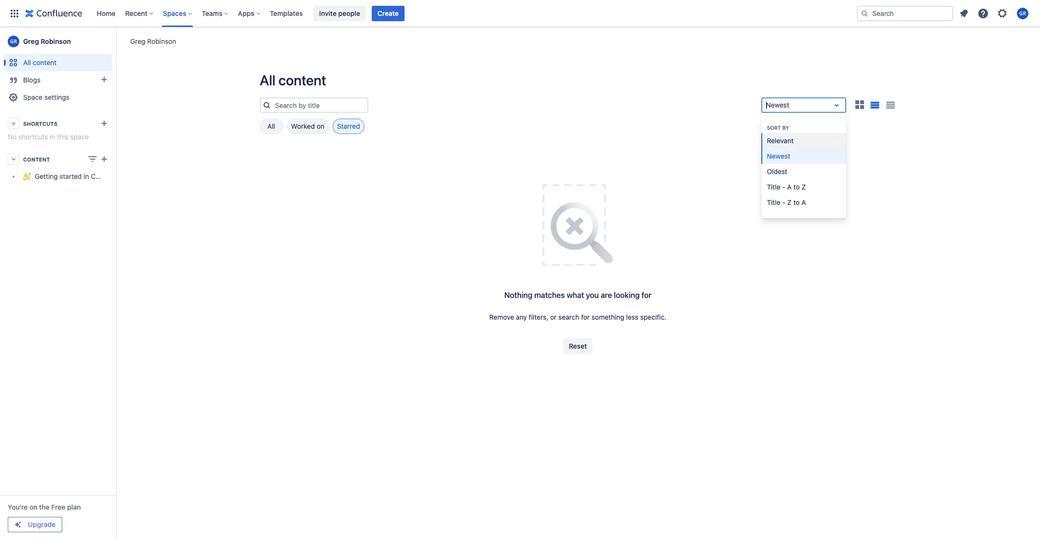 Task type: vqa. For each thing, say whether or not it's contained in the screenshot.
and in the meeting notes set meeting agendas, take notes, and share action items with your team.
no



Task type: locate. For each thing, give the bounding box(es) containing it.
0 vertical spatial z
[[802, 183, 806, 191]]

cards image
[[854, 99, 865, 110]]

2 vertical spatial all
[[267, 122, 275, 130]]

create a page image
[[98, 153, 110, 165]]

templates
[[270, 9, 303, 17]]

looking
[[614, 291, 640, 299]]

2 - from the top
[[782, 198, 785, 206]]

robinson up all content link
[[41, 37, 71, 45]]

no
[[8, 133, 17, 141]]

title - z to a
[[767, 198, 806, 206]]

all content up blogs
[[23, 58, 57, 67]]

0 horizontal spatial content
[[33, 58, 57, 67]]

newest up oldest
[[767, 152, 790, 160]]

premium image
[[14, 521, 22, 529]]

newest up sort by
[[766, 101, 789, 109]]

1 vertical spatial all content
[[260, 72, 326, 88]]

appswitcher icon image
[[9, 7, 20, 19]]

1 vertical spatial on
[[29, 503, 37, 511]]

0 vertical spatial a
[[787, 183, 792, 191]]

on inside button
[[317, 122, 324, 130]]

a down title - a to z
[[802, 198, 806, 206]]

a
[[787, 183, 792, 191], [802, 198, 806, 206]]

1 vertical spatial title
[[767, 198, 780, 206]]

0 horizontal spatial a
[[787, 183, 792, 191]]

greg robinson up all content link
[[23, 37, 71, 45]]

all left worked
[[267, 122, 275, 130]]

robinson
[[147, 37, 176, 45], [41, 37, 71, 45]]

2 title from the top
[[767, 198, 780, 206]]

1 to from the top
[[794, 183, 800, 191]]

oldest
[[767, 167, 787, 175]]

greg right collapse sidebar image
[[130, 37, 145, 45]]

shortcuts button
[[4, 115, 112, 132]]

starred button
[[333, 119, 364, 134]]

in left this
[[50, 133, 55, 141]]

1 horizontal spatial in
[[84, 172, 89, 181]]

0 horizontal spatial z
[[787, 198, 792, 206]]

content
[[33, 58, 57, 67], [279, 72, 326, 88]]

1 vertical spatial content
[[279, 72, 326, 88]]

Search field
[[857, 6, 953, 21]]

0 vertical spatial for
[[642, 291, 652, 299]]

all content link
[[4, 54, 112, 71]]

title
[[767, 183, 780, 191], [767, 198, 780, 206]]

1 horizontal spatial all content
[[260, 72, 326, 88]]

worked on button
[[287, 119, 329, 134]]

1 vertical spatial a
[[802, 198, 806, 206]]

invite people
[[319, 9, 360, 17]]

1 vertical spatial z
[[787, 198, 792, 206]]

- for a
[[782, 183, 785, 191]]

2 to from the top
[[793, 198, 800, 206]]

1 horizontal spatial greg robinson
[[130, 37, 176, 45]]

None text field
[[766, 100, 768, 110]]

1 horizontal spatial for
[[642, 291, 652, 299]]

robinson down spaces
[[147, 37, 176, 45]]

add shortcut image
[[98, 118, 110, 129]]

greg robinson link up all content link
[[4, 32, 112, 51]]

greg robinson link down recent "dropdown button"
[[130, 36, 176, 46]]

0 vertical spatial newest
[[766, 101, 789, 109]]

all
[[23, 58, 31, 67], [260, 72, 276, 88], [267, 122, 275, 130]]

1 vertical spatial all
[[260, 72, 276, 88]]

title down oldest
[[767, 183, 780, 191]]

content up blogs
[[33, 58, 57, 67]]

spaces
[[163, 9, 186, 17]]

you
[[586, 291, 599, 299]]

on inside space "element"
[[29, 503, 37, 511]]

greg robinson down recent "dropdown button"
[[130, 37, 176, 45]]

0 horizontal spatial robinson
[[41, 37, 71, 45]]

notification icon image
[[958, 7, 970, 19]]

0 vertical spatial all
[[23, 58, 31, 67]]

0 vertical spatial title
[[767, 183, 780, 191]]

0 vertical spatial on
[[317, 122, 324, 130]]

banner
[[0, 0, 1040, 27]]

z
[[802, 183, 806, 191], [787, 198, 792, 206]]

greg robinson
[[130, 37, 176, 45], [23, 37, 71, 45]]

1 - from the top
[[782, 183, 785, 191]]

z up title - z to a
[[802, 183, 806, 191]]

greg robinson link
[[4, 32, 112, 51], [130, 36, 176, 46]]

1 vertical spatial for
[[581, 313, 590, 321]]

- up title - z to a
[[782, 183, 785, 191]]

getting started in confluence
[[35, 172, 126, 181]]

on
[[317, 122, 324, 130], [29, 503, 37, 511]]

- down title - a to z
[[782, 198, 785, 206]]

to up title - z to a
[[794, 183, 800, 191]]

1 vertical spatial in
[[84, 172, 89, 181]]

1 title from the top
[[767, 183, 780, 191]]

to down title - a to z
[[793, 198, 800, 206]]

or
[[550, 313, 557, 321]]

1 horizontal spatial a
[[802, 198, 806, 206]]

0 horizontal spatial greg
[[23, 37, 39, 45]]

starred
[[337, 122, 360, 130]]

confluence image
[[25, 7, 82, 19], [25, 7, 82, 19]]

getting
[[35, 172, 58, 181]]

1 vertical spatial to
[[793, 198, 800, 206]]

search image
[[861, 9, 868, 17]]

in right started
[[84, 172, 89, 181]]

z down title - a to z
[[787, 198, 792, 206]]

1 horizontal spatial on
[[317, 122, 324, 130]]

0 vertical spatial in
[[50, 133, 55, 141]]

greg
[[130, 37, 145, 45], [23, 37, 39, 45]]

apps button
[[235, 6, 264, 21]]

sort
[[767, 125, 781, 131]]

for
[[642, 291, 652, 299], [581, 313, 590, 321]]

0 horizontal spatial on
[[29, 503, 37, 511]]

1 horizontal spatial robinson
[[147, 37, 176, 45]]

teams
[[202, 9, 222, 17]]

all up all button
[[260, 72, 276, 88]]

for right the search
[[581, 313, 590, 321]]

content button
[[4, 150, 112, 168]]

apps
[[238, 9, 254, 17]]

title down title - a to z
[[767, 198, 780, 206]]

newest
[[766, 101, 789, 109], [767, 152, 790, 160]]

no shortcuts in this space
[[8, 133, 89, 141]]

all inside space "element"
[[23, 58, 31, 67]]

Search by title field
[[272, 98, 367, 112]]

0 horizontal spatial greg robinson
[[23, 37, 71, 45]]

1 horizontal spatial z
[[802, 183, 806, 191]]

0 horizontal spatial in
[[50, 133, 55, 141]]

in for shortcuts
[[50, 133, 55, 141]]

you're on the free plan
[[8, 503, 81, 511]]

global element
[[6, 0, 855, 27]]

0 vertical spatial all content
[[23, 58, 57, 67]]

0 vertical spatial -
[[782, 183, 785, 191]]

all button
[[260, 119, 283, 134]]

1 vertical spatial -
[[782, 198, 785, 206]]

create link
[[372, 6, 405, 21]]

on right worked
[[317, 122, 324, 130]]

in for started
[[84, 172, 89, 181]]

0 horizontal spatial all content
[[23, 58, 57, 67]]

specific.
[[640, 313, 667, 321]]

on left the
[[29, 503, 37, 511]]

all content
[[23, 58, 57, 67], [260, 72, 326, 88]]

space settings
[[23, 93, 69, 101]]

-
[[782, 183, 785, 191], [782, 198, 785, 206]]

greg up all content link
[[23, 37, 39, 45]]

0 vertical spatial content
[[33, 58, 57, 67]]

reset button
[[563, 339, 593, 354]]

for right looking
[[642, 291, 652, 299]]

in
[[50, 133, 55, 141], [84, 172, 89, 181]]

0 vertical spatial to
[[794, 183, 800, 191]]

plan
[[67, 503, 81, 511]]

confluence
[[91, 172, 126, 181]]

content up search by title 'field'
[[279, 72, 326, 88]]

to
[[794, 183, 800, 191], [793, 198, 800, 206]]

all up blogs
[[23, 58, 31, 67]]

all content up search by title 'field'
[[260, 72, 326, 88]]

a up title - z to a
[[787, 183, 792, 191]]



Task type: describe. For each thing, give the bounding box(es) containing it.
space settings link
[[4, 89, 112, 106]]

what
[[567, 291, 584, 299]]

by
[[782, 125, 789, 131]]

worked
[[291, 122, 315, 130]]

collapse sidebar image
[[105, 32, 126, 51]]

people
[[338, 9, 360, 17]]

1 vertical spatial newest
[[767, 152, 790, 160]]

started
[[60, 172, 82, 181]]

banner containing home
[[0, 0, 1040, 27]]

any
[[516, 313, 527, 321]]

getting started in confluence link
[[4, 168, 126, 185]]

nothing matches what you are looking for
[[504, 291, 652, 299]]

title for title - a to z
[[767, 183, 780, 191]]

free
[[51, 503, 65, 511]]

1 horizontal spatial content
[[279, 72, 326, 88]]

settings icon image
[[997, 7, 1008, 19]]

to for z
[[793, 198, 800, 206]]

matches
[[534, 291, 565, 299]]

blogs
[[23, 76, 41, 84]]

spaces button
[[160, 6, 196, 21]]

create
[[377, 9, 399, 17]]

home
[[97, 9, 116, 17]]

space
[[23, 93, 43, 101]]

invite people button
[[313, 6, 366, 21]]

shortcuts
[[18, 133, 48, 141]]

recent button
[[122, 6, 157, 21]]

content
[[23, 156, 50, 162]]

remove
[[489, 313, 514, 321]]

this
[[57, 133, 68, 141]]

recent
[[125, 9, 147, 17]]

1 horizontal spatial greg
[[130, 37, 145, 45]]

blogs link
[[4, 71, 112, 89]]

0 horizontal spatial greg robinson link
[[4, 32, 112, 51]]

content inside space "element"
[[33, 58, 57, 67]]

robinson inside space "element"
[[41, 37, 71, 45]]

open image
[[831, 99, 842, 111]]

the
[[39, 503, 50, 511]]

1 horizontal spatial greg robinson link
[[130, 36, 176, 46]]

home link
[[94, 6, 118, 21]]

space element
[[0, 27, 126, 540]]

reset
[[569, 342, 587, 350]]

create a blog image
[[98, 74, 110, 85]]

all content inside space "element"
[[23, 58, 57, 67]]

upgrade button
[[8, 517, 62, 532]]

are
[[601, 291, 612, 299]]

nothing
[[504, 291, 532, 299]]

list image
[[870, 102, 880, 109]]

search
[[558, 313, 579, 321]]

you're
[[8, 503, 28, 511]]

less
[[626, 313, 638, 321]]

help icon image
[[977, 7, 989, 19]]

filters,
[[529, 313, 548, 321]]

teams button
[[199, 6, 232, 21]]

worked on
[[291, 122, 324, 130]]

templates link
[[267, 6, 306, 21]]

to for a
[[794, 183, 800, 191]]

greg robinson inside space "element"
[[23, 37, 71, 45]]

title for title - z to a
[[767, 198, 780, 206]]

- for z
[[782, 198, 785, 206]]

your profile and preferences image
[[1017, 7, 1029, 19]]

shortcuts
[[23, 120, 57, 127]]

invite
[[319, 9, 337, 17]]

greg inside space "element"
[[23, 37, 39, 45]]

all inside button
[[267, 122, 275, 130]]

settings
[[44, 93, 69, 101]]

something
[[592, 313, 624, 321]]

upgrade
[[28, 520, 56, 529]]

on for worked
[[317, 122, 324, 130]]

remove any filters, or search for something less specific.
[[489, 313, 667, 321]]

title - a to z
[[767, 183, 806, 191]]

space
[[70, 133, 89, 141]]

on for you're
[[29, 503, 37, 511]]

sort by
[[767, 125, 789, 131]]

compact list image
[[885, 99, 896, 111]]

relevant
[[767, 136, 794, 144]]

0 horizontal spatial for
[[581, 313, 590, 321]]

change view image
[[87, 153, 98, 165]]



